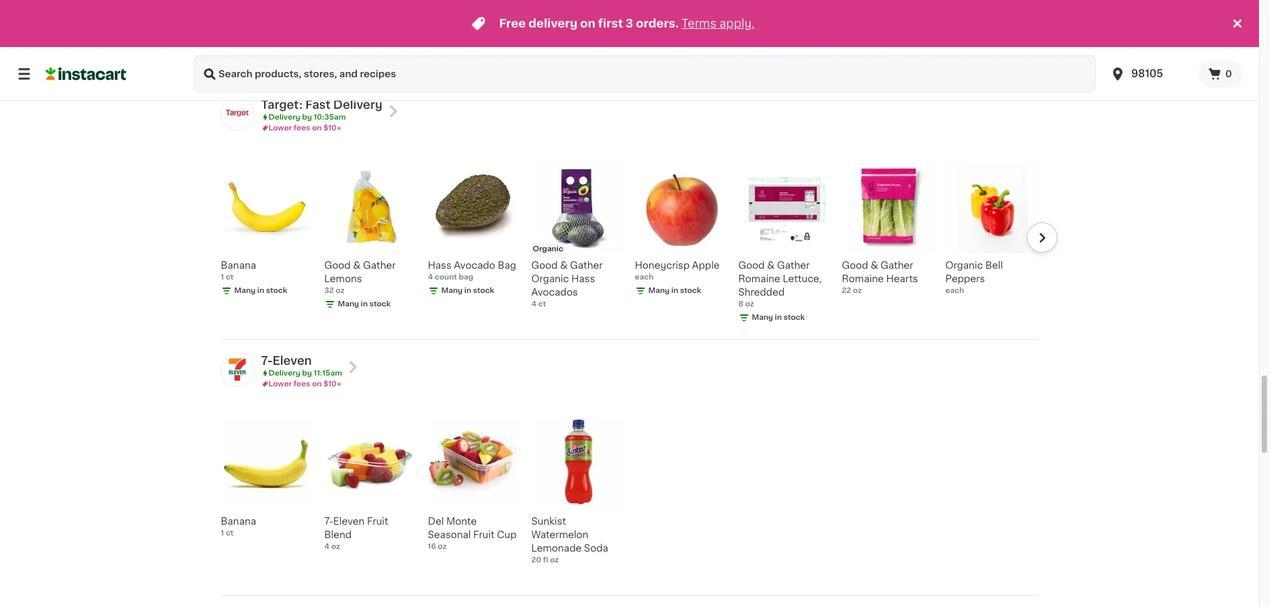Task type: describe. For each thing, give the bounding box(es) containing it.
item carousel region for target: fast delivery
[[202, 155, 1057, 334]]

delivery for fast
[[269, 113, 300, 121]]

count
[[435, 273, 457, 281]]

good for avocados
[[532, 261, 558, 270]]

oz inside sunkist watermelon lemonade soda 20 fl oz
[[550, 556, 559, 564]]

2 98105 button from the left
[[1110, 55, 1191, 93]]

free
[[499, 18, 526, 29]]

del
[[428, 517, 444, 526]]

4 inside good & gather organic hass avocados 4 ct
[[532, 300, 537, 308]]

on inside limited time offer region
[[580, 18, 596, 29]]

by for fast
[[302, 113, 312, 121]]

hass inside good & gather organic hass avocados 4 ct
[[572, 274, 595, 283]]

gather for 32
[[363, 261, 396, 270]]

11:15am
[[314, 370, 342, 377]]

1 inside organic strawberries 1 pt
[[739, 31, 742, 38]]

delivery
[[529, 18, 578, 29]]

lower for target:
[[269, 124, 292, 131]]

good & gather romaine lettuce, shredded 8 oz
[[739, 261, 822, 308]]

7 eleven image
[[221, 353, 253, 386]]

organic honeycrisp apple
[[428, 4, 513, 27]]

8
[[739, 300, 744, 308]]

fl
[[543, 556, 548, 564]]

on for target: fast delivery
[[312, 124, 322, 131]]

lemonade
[[532, 544, 582, 553]]

lower fees on $10+ for fast
[[269, 124, 341, 131]]

32
[[324, 287, 334, 294]]

4 inside 7-eleven fruit blend 4 oz
[[324, 543, 330, 550]]

oz inside good & gather lemons 32 oz
[[336, 287, 345, 294]]

fruit inside 7-eleven fruit blend 4 oz
[[367, 517, 388, 526]]

yellow
[[572, 4, 601, 14]]

delivery for eleven
[[269, 370, 300, 377]]

organic for organic bell peppers each
[[946, 261, 983, 270]]

lemons
[[324, 274, 362, 283]]

peppers
[[946, 274, 985, 283]]

each for peppers
[[946, 287, 964, 294]]

organic for organic honeycrisp apple
[[428, 4, 466, 14]]

& for hass
[[560, 261, 568, 270]]

organic for organic strawberries 1 pt
[[739, 4, 776, 14]]

onion
[[532, 18, 560, 27]]

by for eleven
[[302, 370, 312, 377]]

oz inside del monte seasonal fruit cup 16 oz
[[438, 543, 447, 550]]

on for 7-eleven
[[312, 380, 322, 388]]

good for oz
[[324, 261, 351, 270]]

sunkist
[[532, 517, 566, 526]]

delivery by 10:35am
[[269, 113, 346, 121]]

honeycrisp inside honeycrisp apple each
[[635, 261, 690, 270]]

0
[[1226, 69, 1233, 79]]

seasonal
[[428, 530, 471, 540]]

Search field
[[194, 55, 1097, 93]]

4 inside hass avocado bag 4 count bag
[[428, 273, 433, 281]]

bag
[[498, 261, 516, 270]]

free delivery on first 3 orders. terms apply.
[[499, 18, 755, 29]]



Task type: locate. For each thing, give the bounding box(es) containing it.
ct
[[640, 17, 648, 25], [226, 273, 234, 281], [538, 300, 546, 308], [226, 530, 234, 537]]

target: fast delivery image
[[221, 97, 253, 129]]

romaine up 22
[[842, 274, 884, 283]]

2 many in stock link from the left
[[842, 0, 935, 53]]

on down the 11:15am
[[312, 380, 322, 388]]

gather for hearts
[[881, 261, 914, 270]]

good inside good & gather romaine lettuce, shredded 8 oz
[[739, 261, 765, 270]]

2 horizontal spatial 4
[[532, 300, 537, 308]]

2 good from the left
[[532, 261, 558, 270]]

3 & from the left
[[767, 261, 775, 270]]

1 horizontal spatial many in stock link
[[842, 0, 935, 53]]

delivery down 7-eleven
[[269, 370, 300, 377]]

orders.
[[636, 18, 679, 29]]

1 98105 button from the left
[[1102, 55, 1199, 93]]

0 horizontal spatial many in stock link
[[324, 0, 417, 53]]

target:
[[261, 99, 303, 110]]

1 item carousel region from the top
[[202, 155, 1057, 334]]

lettuce,
[[783, 274, 822, 283]]

organic for organic
[[533, 245, 563, 253]]

apple inside organic honeycrisp apple
[[485, 18, 513, 27]]

limited time offer region
[[0, 0, 1230, 47]]

eleven inside 7-eleven fruit blend 4 oz
[[333, 517, 365, 526]]

1 vertical spatial delivery
[[269, 113, 300, 121]]

oz inside good & gather romaine hearts 22 oz
[[853, 287, 862, 294]]

watermelon
[[532, 530, 589, 540]]

0 vertical spatial fees
[[294, 124, 310, 131]]

0 horizontal spatial honeycrisp
[[428, 18, 483, 27]]

each
[[532, 31, 550, 38], [635, 273, 654, 281], [946, 287, 964, 294]]

organic for organic yellow onion each
[[532, 4, 569, 14]]

22
[[842, 287, 852, 294]]

4 down the avocados on the top
[[532, 300, 537, 308]]

apple inside honeycrisp apple each
[[692, 261, 720, 270]]

1 horizontal spatial apple
[[692, 261, 720, 270]]

1
[[635, 17, 638, 25], [739, 31, 742, 38], [221, 273, 224, 281], [221, 530, 224, 537]]

None search field
[[194, 55, 1097, 93]]

2 romaine from the left
[[842, 274, 884, 283]]

0 vertical spatial on
[[580, 18, 596, 29]]

&
[[353, 261, 361, 270], [560, 261, 568, 270], [767, 261, 775, 270], [871, 261, 879, 270]]

romaine inside good & gather romaine lettuce, shredded 8 oz
[[739, 274, 781, 283]]

0 horizontal spatial apple
[[485, 18, 513, 27]]

avocados
[[532, 287, 578, 297]]

delivery down target:
[[269, 113, 300, 121]]

2 $10+ from the top
[[324, 380, 341, 388]]

lower fees on $10+ for eleven
[[269, 380, 341, 388]]

organic strawberries 1 pt
[[739, 4, 798, 38]]

gather for lettuce,
[[777, 261, 810, 270]]

by
[[302, 113, 312, 121], [302, 370, 312, 377]]

& for lettuce,
[[767, 261, 775, 270]]

2 & from the left
[[560, 261, 568, 270]]

7-eleven fruit blend 4 oz
[[324, 517, 388, 550]]

1 horizontal spatial eleven
[[333, 517, 365, 526]]

bag
[[459, 273, 473, 281]]

organic inside organic yellow onion each
[[532, 4, 569, 14]]

cup
[[497, 530, 517, 540]]

0 horizontal spatial hass
[[428, 261, 452, 270]]

1 banana 1 ct from the top
[[221, 261, 256, 281]]

good up the avocados on the top
[[532, 261, 558, 270]]

0 vertical spatial banana
[[221, 261, 256, 270]]

fruit inside del monte seasonal fruit cup 16 oz
[[473, 530, 495, 540]]

1 romaine from the left
[[739, 274, 781, 283]]

bell
[[986, 261, 1003, 270]]

0 horizontal spatial 4
[[324, 543, 330, 550]]

organic inside organic bell peppers each
[[946, 261, 983, 270]]

& inside good & gather romaine hearts 22 oz
[[871, 261, 879, 270]]

0 vertical spatial delivery
[[333, 99, 382, 110]]

honeycrisp inside organic honeycrisp apple
[[428, 18, 483, 27]]

7-eleven
[[261, 355, 312, 366]]

good inside good & gather organic hass avocados 4 ct
[[532, 261, 558, 270]]

1 gather from the left
[[363, 261, 396, 270]]

2 vertical spatial delivery
[[269, 370, 300, 377]]

fees down delivery by 10:35am
[[294, 124, 310, 131]]

98105 button
[[1102, 55, 1199, 93], [1110, 55, 1191, 93]]

lower fees on $10+
[[269, 124, 341, 131], [269, 380, 341, 388]]

1 horizontal spatial honeycrisp
[[635, 261, 690, 270]]

each for onion
[[532, 31, 550, 38]]

item carousel region for 7-eleven
[[202, 411, 1039, 590]]

fees for fast
[[294, 124, 310, 131]]

good up lemons
[[324, 261, 351, 270]]

blend
[[324, 530, 352, 540]]

romaine for 22
[[842, 274, 884, 283]]

0 horizontal spatial romaine
[[739, 274, 781, 283]]

0 horizontal spatial each
[[532, 31, 550, 38]]

hass up count
[[428, 261, 452, 270]]

1 vertical spatial by
[[302, 370, 312, 377]]

organic
[[428, 4, 466, 14], [532, 4, 569, 14], [739, 4, 776, 14], [533, 245, 563, 253], [946, 261, 983, 270], [532, 274, 569, 283]]

2 gather from the left
[[570, 261, 603, 270]]

good inside good & gather lemons 32 oz
[[324, 261, 351, 270]]

romaine
[[739, 274, 781, 283], [842, 274, 884, 283]]

item carousel region
[[202, 155, 1057, 334], [202, 411, 1039, 590]]

oz right 8 on the right of the page
[[745, 300, 754, 308]]

4 & from the left
[[871, 261, 879, 270]]

0 horizontal spatial eleven
[[273, 355, 312, 366]]

lower
[[269, 124, 292, 131], [269, 380, 292, 388]]

on down yellow
[[580, 18, 596, 29]]

oz inside good & gather romaine lettuce, shredded 8 oz
[[745, 300, 754, 308]]

$10+ down the 11:15am
[[324, 380, 341, 388]]

20
[[532, 556, 541, 564]]

fees down the delivery by 11:15am
[[294, 380, 310, 388]]

1 vertical spatial eleven
[[333, 517, 365, 526]]

1 banana from the top
[[221, 261, 256, 270]]

0 vertical spatial hass
[[428, 261, 452, 270]]

2 vertical spatial on
[[312, 380, 322, 388]]

romaine inside good & gather romaine hearts 22 oz
[[842, 274, 884, 283]]

1 horizontal spatial hass
[[572, 274, 595, 283]]

$10+ for eleven
[[324, 380, 341, 388]]

organic inside organic strawberries 1 pt
[[739, 4, 776, 14]]

7-
[[261, 355, 273, 366], [324, 517, 333, 526]]

gather
[[363, 261, 396, 270], [570, 261, 603, 270], [777, 261, 810, 270], [881, 261, 914, 270]]

fruit
[[367, 517, 388, 526], [473, 530, 495, 540]]

eleven up the delivery by 11:15am
[[273, 355, 312, 366]]

1 many in stock link from the left
[[324, 0, 417, 53]]

many
[[649, 31, 670, 38], [338, 44, 359, 51], [441, 44, 463, 51], [545, 44, 566, 51], [752, 44, 773, 51], [856, 44, 877, 51], [959, 44, 980, 51], [234, 287, 256, 294], [441, 287, 463, 294], [649, 287, 670, 294], [338, 300, 359, 308], [752, 314, 773, 321]]

banana 1 ct
[[221, 261, 256, 281], [221, 517, 256, 537]]

7- inside 7-eleven fruit blend 4 oz
[[324, 517, 333, 526]]

1 vertical spatial honeycrisp
[[635, 261, 690, 270]]

apply.
[[720, 18, 755, 29]]

oz right 32
[[336, 287, 345, 294]]

0 vertical spatial 4
[[428, 273, 433, 281]]

each inside honeycrisp apple each
[[635, 273, 654, 281]]

$10+
[[324, 124, 341, 131], [324, 380, 341, 388]]

98105
[[1132, 69, 1164, 79]]

1 vertical spatial banana
[[221, 517, 256, 526]]

1 vertical spatial item carousel region
[[202, 411, 1039, 590]]

3 gather from the left
[[777, 261, 810, 270]]

oz right 22
[[853, 287, 862, 294]]

1 $10+ from the top
[[324, 124, 341, 131]]

2 vertical spatial each
[[946, 287, 964, 294]]

1 vertical spatial 4
[[532, 300, 537, 308]]

organic bell peppers each
[[946, 261, 1003, 294]]

16
[[428, 543, 436, 550]]

1 by from the top
[[302, 113, 312, 121]]

strawberries
[[739, 18, 798, 27]]

good & gather organic hass avocados 4 ct
[[532, 261, 603, 308]]

1 horizontal spatial each
[[635, 273, 654, 281]]

10:35am
[[314, 113, 346, 121]]

terms
[[682, 18, 717, 29]]

oz down the blend
[[331, 543, 340, 550]]

0 vertical spatial item carousel region
[[202, 155, 1057, 334]]

2 lower fees on $10+ from the top
[[269, 380, 341, 388]]

7- for 7-eleven fruit blend 4 oz
[[324, 517, 333, 526]]

1 vertical spatial $10+
[[324, 380, 341, 388]]

fees
[[294, 124, 310, 131], [294, 380, 310, 388]]

fees for eleven
[[294, 380, 310, 388]]

1 horizontal spatial fruit
[[473, 530, 495, 540]]

hearts
[[887, 274, 918, 283]]

4 left count
[[428, 273, 433, 281]]

lower fees on $10+ down delivery by 10:35am
[[269, 124, 341, 131]]

0 vertical spatial lower
[[269, 124, 292, 131]]

delivery up 10:35am
[[333, 99, 382, 110]]

target: fast delivery
[[261, 99, 382, 110]]

1 vertical spatial banana 1 ct
[[221, 517, 256, 537]]

2 vertical spatial 4
[[324, 543, 330, 550]]

honeycrisp apple each
[[635, 261, 720, 281]]

0 button
[[1199, 61, 1243, 87]]

ct inside good & gather organic hass avocados 4 ct
[[538, 300, 546, 308]]

2 horizontal spatial many in stock link
[[946, 0, 1039, 53]]

1 vertical spatial hass
[[572, 274, 595, 283]]

soda
[[584, 544, 608, 553]]

1 lower fees on $10+ from the top
[[269, 124, 341, 131]]

gather for hass
[[570, 261, 603, 270]]

good up shredded
[[739, 261, 765, 270]]

terms apply. link
[[682, 18, 755, 29]]

1 & from the left
[[353, 261, 361, 270]]

0 vertical spatial by
[[302, 113, 312, 121]]

0 vertical spatial lower fees on $10+
[[269, 124, 341, 131]]

instacart logo image
[[46, 66, 126, 82]]

good inside good & gather romaine hearts 22 oz
[[842, 261, 869, 270]]

good & gather romaine hearts 22 oz
[[842, 261, 918, 294]]

1 lower from the top
[[269, 124, 292, 131]]

gather inside good & gather romaine lettuce, shredded 8 oz
[[777, 261, 810, 270]]

$10+ down 10:35am
[[324, 124, 341, 131]]

delivery by 11:15am
[[269, 370, 342, 377]]

by down fast
[[302, 113, 312, 121]]

4 gather from the left
[[881, 261, 914, 270]]

0 vertical spatial eleven
[[273, 355, 312, 366]]

7- right 7 eleven icon
[[261, 355, 273, 366]]

avocado
[[454, 261, 495, 270]]

1 vertical spatial lower
[[269, 380, 292, 388]]

0 vertical spatial apple
[[485, 18, 513, 27]]

& inside good & gather romaine lettuce, shredded 8 oz
[[767, 261, 775, 270]]

1 horizontal spatial romaine
[[842, 274, 884, 283]]

4 down the blend
[[324, 543, 330, 550]]

3 many in stock link from the left
[[946, 0, 1039, 53]]

apple
[[485, 18, 513, 27], [692, 261, 720, 270]]

& for 32
[[353, 261, 361, 270]]

0 vertical spatial banana 1 ct
[[221, 261, 256, 281]]

4 good from the left
[[842, 261, 869, 270]]

2 item carousel region from the top
[[202, 411, 1039, 590]]

fast
[[305, 99, 331, 110]]

lower down 7-eleven
[[269, 380, 292, 388]]

organic inside organic honeycrisp apple
[[428, 4, 466, 14]]

0 vertical spatial fruit
[[367, 517, 388, 526]]

on
[[580, 18, 596, 29], [312, 124, 322, 131], [312, 380, 322, 388]]

banana
[[221, 261, 256, 270], [221, 517, 256, 526]]

fruit left del
[[367, 517, 388, 526]]

good up 22
[[842, 261, 869, 270]]

romaine up shredded
[[739, 274, 781, 283]]

2 fees from the top
[[294, 380, 310, 388]]

1 ct
[[635, 17, 648, 25]]

good & gather lemons 32 oz
[[324, 261, 396, 294]]

& for hearts
[[871, 261, 879, 270]]

1 good from the left
[[324, 261, 351, 270]]

1 horizontal spatial 4
[[428, 273, 433, 281]]

in
[[672, 31, 679, 38], [361, 44, 368, 51], [465, 44, 471, 51], [568, 44, 575, 51], [775, 44, 782, 51], [879, 44, 886, 51], [982, 44, 989, 51], [257, 287, 264, 294], [465, 287, 471, 294], [672, 287, 679, 294], [361, 300, 368, 308], [775, 314, 782, 321]]

hass inside hass avocado bag 4 count bag
[[428, 261, 452, 270]]

& inside good & gather organic hass avocados 4 ct
[[560, 261, 568, 270]]

1 vertical spatial apple
[[692, 261, 720, 270]]

many in stock link
[[324, 0, 417, 53], [842, 0, 935, 53], [946, 0, 1039, 53]]

good
[[324, 261, 351, 270], [532, 261, 558, 270], [739, 261, 765, 270], [842, 261, 869, 270]]

eleven for 7-eleven
[[273, 355, 312, 366]]

7- for 7-eleven
[[261, 355, 273, 366]]

on down delivery by 10:35am
[[312, 124, 322, 131]]

oz right 16
[[438, 543, 447, 550]]

organic yellow onion each
[[532, 4, 601, 38]]

honeycrisp
[[428, 18, 483, 27], [635, 261, 690, 270]]

0 vertical spatial honeycrisp
[[428, 18, 483, 27]]

organic inside good & gather organic hass avocados 4 ct
[[532, 274, 569, 283]]

stock
[[680, 31, 702, 38], [370, 44, 391, 51], [473, 44, 494, 51], [577, 44, 598, 51], [784, 44, 805, 51], [887, 44, 909, 51], [991, 44, 1012, 51], [266, 287, 287, 294], [473, 287, 494, 294], [680, 287, 702, 294], [370, 300, 391, 308], [784, 314, 805, 321]]

0 vertical spatial 7-
[[261, 355, 273, 366]]

lower fees on $10+ down the delivery by 11:15am
[[269, 380, 341, 388]]

3 good from the left
[[739, 261, 765, 270]]

fruit left cup
[[473, 530, 495, 540]]

1 vertical spatial fees
[[294, 380, 310, 388]]

oz right fl
[[550, 556, 559, 564]]

hass up the avocados on the top
[[572, 274, 595, 283]]

hass avocado bag 4 count bag
[[428, 261, 516, 281]]

0 horizontal spatial 7-
[[261, 355, 273, 366]]

4
[[428, 273, 433, 281], [532, 300, 537, 308], [324, 543, 330, 550]]

good for 22
[[842, 261, 869, 270]]

1 vertical spatial fruit
[[473, 530, 495, 540]]

oz inside 7-eleven fruit blend 4 oz
[[331, 543, 340, 550]]

lower for 7-
[[269, 380, 292, 388]]

& inside good & gather lemons 32 oz
[[353, 261, 361, 270]]

sunkist watermelon lemonade soda 20 fl oz
[[532, 517, 608, 564]]

3
[[626, 18, 633, 29]]

eleven up the blend
[[333, 517, 365, 526]]

good for shredded
[[739, 261, 765, 270]]

first
[[598, 18, 623, 29]]

1 fees from the top
[[294, 124, 310, 131]]

hass
[[428, 261, 452, 270], [572, 274, 595, 283]]

each inside organic bell peppers each
[[946, 287, 964, 294]]

1 vertical spatial each
[[635, 273, 654, 281]]

gather inside good & gather romaine hearts 22 oz
[[881, 261, 914, 270]]

1 vertical spatial on
[[312, 124, 322, 131]]

delivery
[[333, 99, 382, 110], [269, 113, 300, 121], [269, 370, 300, 377]]

0 vertical spatial $10+
[[324, 124, 341, 131]]

2 lower from the top
[[269, 380, 292, 388]]

2 banana from the top
[[221, 517, 256, 526]]

2 banana 1 ct from the top
[[221, 517, 256, 537]]

eleven
[[273, 355, 312, 366], [333, 517, 365, 526]]

$10+ for fast
[[324, 124, 341, 131]]

2 horizontal spatial each
[[946, 287, 964, 294]]

0 horizontal spatial fruit
[[367, 517, 388, 526]]

1 vertical spatial lower fees on $10+
[[269, 380, 341, 388]]

oz
[[336, 287, 345, 294], [853, 287, 862, 294], [745, 300, 754, 308], [331, 543, 340, 550], [438, 543, 447, 550], [550, 556, 559, 564]]

gather inside good & gather organic hass avocados 4 ct
[[570, 261, 603, 270]]

1 horizontal spatial 7-
[[324, 517, 333, 526]]

del monte seasonal fruit cup 16 oz
[[428, 517, 517, 550]]

0 vertical spatial each
[[532, 31, 550, 38]]

by left the 11:15am
[[302, 370, 312, 377]]

shredded
[[739, 287, 785, 297]]

pt
[[744, 31, 752, 38]]

romaine for shredded
[[739, 274, 781, 283]]

many in stock
[[649, 31, 702, 38], [338, 44, 391, 51], [441, 44, 494, 51], [545, 44, 598, 51], [752, 44, 805, 51], [856, 44, 909, 51], [959, 44, 1012, 51], [234, 287, 287, 294], [441, 287, 494, 294], [649, 287, 702, 294], [338, 300, 391, 308], [752, 314, 805, 321]]

monte
[[446, 517, 477, 526]]

7- up the blend
[[324, 517, 333, 526]]

each inside organic yellow onion each
[[532, 31, 550, 38]]

2 by from the top
[[302, 370, 312, 377]]

gather inside good & gather lemons 32 oz
[[363, 261, 396, 270]]

lower down target:
[[269, 124, 292, 131]]

1 vertical spatial 7-
[[324, 517, 333, 526]]

eleven for 7-eleven fruit blend 4 oz
[[333, 517, 365, 526]]



Task type: vqa. For each thing, say whether or not it's contained in the screenshot.
Ultra
no



